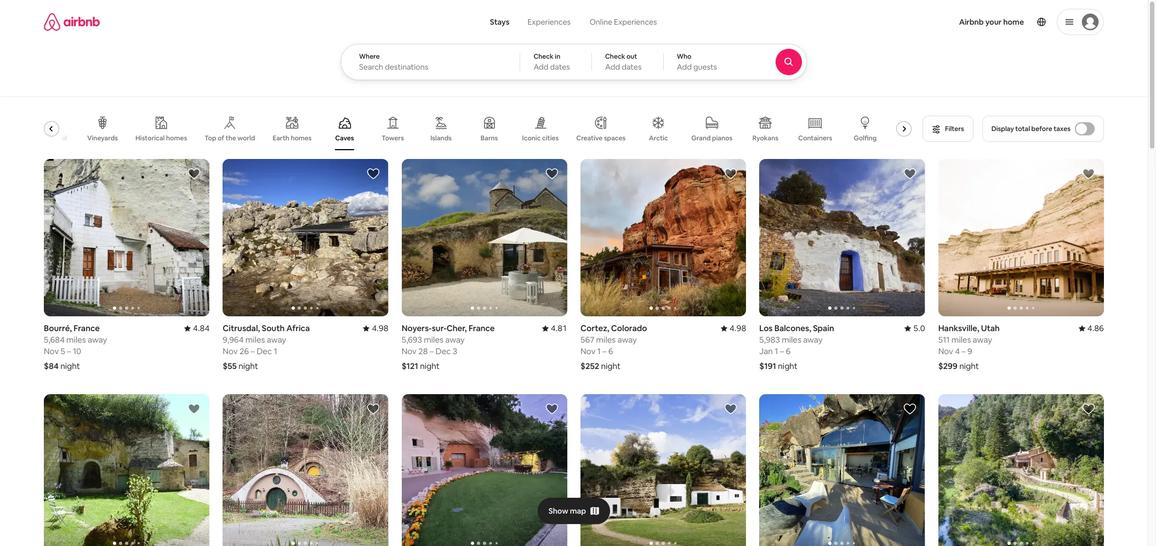 Task type: describe. For each thing, give the bounding box(es) containing it.
bourré,
[[44, 323, 72, 334]]

where
[[359, 52, 380, 61]]

creative spaces
[[577, 134, 626, 143]]

taxes
[[1054, 124, 1071, 133]]

$55
[[223, 361, 237, 371]]

before
[[1032, 124, 1053, 133]]

noyers-sur-cher, france 5,693 miles away nov 28 – dec 3 $121 night
[[402, 323, 495, 371]]

home
[[1004, 17, 1024, 27]]

4
[[955, 346, 960, 357]]

what can we help you find? tab list
[[481, 11, 580, 33]]

hanksville, utah 511 miles away nov 4 – 9 $299 night
[[939, 323, 1000, 371]]

check for check out add dates
[[605, 52, 625, 61]]

airbnb your home link
[[953, 10, 1031, 33]]

online experiences link
[[580, 11, 667, 33]]

nov for nov 5 – 10
[[44, 346, 59, 357]]

nov inside the noyers-sur-cher, france 5,693 miles away nov 28 – dec 3 $121 night
[[402, 346, 417, 357]]

display total before taxes button
[[982, 116, 1104, 142]]

6 inside cortez, colorado 567 miles away nov 1 – 6 $252 night
[[609, 346, 613, 357]]

10
[[73, 346, 81, 357]]

night inside the noyers-sur-cher, france 5,693 miles away nov 28 – dec 3 $121 night
[[420, 361, 440, 371]]

earth
[[273, 134, 289, 143]]

3
[[453, 346, 457, 357]]

arctic
[[649, 134, 668, 143]]

add for check in add dates
[[534, 62, 549, 72]]

1 inside citrusdal, south africa 9,964 miles away nov 26 – dec 1 $55 night
[[274, 346, 277, 357]]

tropical
[[42, 134, 67, 143]]

$121
[[402, 361, 418, 371]]

show map button
[[538, 498, 610, 524]]

online experiences
[[590, 17, 657, 27]]

cortez,
[[581, 323, 610, 334]]

south
[[262, 323, 285, 334]]

add to wishlist: noyers-sur-cher, france image
[[546, 167, 559, 180]]

away inside cortez, colorado 567 miles away nov 1 – 6 $252 night
[[618, 335, 637, 345]]

utah
[[981, 323, 1000, 334]]

1 inside cortez, colorado 567 miles away nov 1 – 6 $252 night
[[597, 346, 601, 357]]

night inside los balcones, spain 5,983 miles away jan 1 – 6 $191 night
[[778, 361, 798, 371]]

top of the world
[[205, 134, 255, 143]]

profile element
[[684, 0, 1104, 44]]

top
[[205, 134, 216, 143]]

– inside bourré, france 5,684 miles away nov 5 – 10 $84 night
[[67, 346, 71, 357]]

los
[[760, 323, 773, 334]]

historical homes
[[135, 134, 187, 142]]

4.81
[[551, 323, 568, 334]]

france inside the noyers-sur-cher, france 5,693 miles away nov 28 – dec 3 $121 night
[[469, 323, 495, 334]]

$299
[[939, 361, 958, 371]]

– inside the noyers-sur-cher, france 5,693 miles away nov 28 – dec 3 $121 night
[[430, 346, 434, 357]]

dec inside the noyers-sur-cher, france 5,693 miles away nov 28 – dec 3 $121 night
[[436, 346, 451, 357]]

your
[[986, 17, 1002, 27]]

– inside hanksville, utah 511 miles away nov 4 – 9 $299 night
[[962, 346, 966, 357]]

28
[[419, 346, 428, 357]]

4.98 out of 5 average rating image for citrusdal, south africa 9,964 miles away nov 26 – dec 1 $55 night
[[363, 323, 389, 334]]

filters button
[[923, 116, 974, 142]]

cities
[[542, 134, 559, 142]]

5,983
[[760, 335, 780, 345]]

miles inside cortez, colorado 567 miles away nov 1 – 6 $252 night
[[596, 335, 616, 345]]

add to wishlist: brissac-loire-aubance, france image
[[188, 403, 201, 416]]

grand
[[692, 134, 711, 143]]

4.81 out of 5 average rating image
[[542, 323, 568, 334]]

add to wishlist: villarrubia, spain image
[[725, 403, 738, 416]]

in
[[555, 52, 561, 61]]

4.98 for cortez, colorado 567 miles away nov 1 – 6 $252 night
[[730, 323, 746, 334]]

5.0 out of 5 average rating image
[[905, 323, 925, 334]]

night inside bourré, france 5,684 miles away nov 5 – 10 $84 night
[[60, 361, 80, 371]]

show
[[549, 506, 569, 516]]

islands
[[431, 134, 452, 143]]

Where field
[[359, 62, 503, 72]]

6 inside los balcones, spain 5,983 miles away jan 1 – 6 $191 night
[[786, 346, 791, 357]]

who
[[677, 52, 692, 61]]

vineyards
[[87, 134, 118, 143]]

– inside cortez, colorado 567 miles away nov 1 – 6 $252 night
[[603, 346, 607, 357]]

golfing
[[854, 134, 877, 143]]

away inside bourré, france 5,684 miles away nov 5 – 10 $84 night
[[88, 335, 107, 345]]

miles inside los balcones, spain 5,983 miles away jan 1 – 6 $191 night
[[782, 335, 802, 345]]

hanksville,
[[939, 323, 980, 334]]

pianos
[[712, 134, 733, 143]]

iconic cities
[[522, 134, 559, 142]]

check out add dates
[[605, 52, 642, 72]]

world
[[238, 134, 255, 143]]

colorado
[[611, 323, 647, 334]]

check for check in add dates
[[534, 52, 554, 61]]

show map
[[549, 506, 586, 516]]

9,964
[[223, 335, 244, 345]]

noyers-
[[402, 323, 432, 334]]

add to wishlist: los balcones, spain image
[[903, 167, 917, 180]]

spain
[[813, 323, 834, 334]]

4.98 out of 5 average rating image for cortez, colorado 567 miles away nov 1 – 6 $252 night
[[721, 323, 746, 334]]

5,693
[[402, 335, 422, 345]]

stays button
[[481, 11, 518, 33]]

earth homes
[[273, 134, 312, 143]]

5.0
[[914, 323, 925, 334]]

barns
[[481, 134, 498, 143]]

historical
[[135, 134, 165, 142]]

online
[[590, 17, 613, 27]]

add inside who add guests
[[677, 62, 692, 72]]

miles inside the noyers-sur-cher, france 5,693 miles away nov 28 – dec 3 $121 night
[[424, 335, 444, 345]]

containers
[[799, 134, 833, 143]]

miles inside bourré, france 5,684 miles away nov 5 – 10 $84 night
[[66, 335, 86, 345]]

bourré, france 5,684 miles away nov 5 – 10 $84 night
[[44, 323, 107, 371]]

4.84
[[193, 323, 210, 334]]



Task type: locate. For each thing, give the bounding box(es) containing it.
1 right jan
[[775, 346, 778, 357]]

4.84 out of 5 average rating image
[[184, 323, 210, 334]]

add to wishlist: hanksville, utah image
[[1082, 167, 1096, 180]]

check inside "check in add dates"
[[534, 52, 554, 61]]

out
[[627, 52, 637, 61]]

1 horizontal spatial france
[[469, 323, 495, 334]]

5 – from the left
[[430, 346, 434, 357]]

add inside check out add dates
[[605, 62, 620, 72]]

airbnb
[[959, 17, 984, 27]]

add to wishlist: bourré, france image
[[188, 167, 201, 180]]

– right '28'
[[430, 346, 434, 357]]

1 horizontal spatial check
[[605, 52, 625, 61]]

nov inside cortez, colorado 567 miles away nov 1 – 6 $252 night
[[581, 346, 596, 357]]

1 miles from the left
[[66, 335, 86, 345]]

4 miles from the left
[[782, 335, 802, 345]]

1 horizontal spatial experiences
[[614, 17, 657, 27]]

the
[[226, 134, 236, 143]]

away inside los balcones, spain 5,983 miles away jan 1 – 6 $191 night
[[803, 335, 823, 345]]

sur-
[[432, 323, 447, 334]]

2 miles from the left
[[246, 335, 265, 345]]

1 check from the left
[[534, 52, 554, 61]]

cher,
[[447, 323, 467, 334]]

4.98
[[372, 323, 389, 334], [730, 323, 746, 334]]

0 horizontal spatial check
[[534, 52, 554, 61]]

4.86
[[1088, 323, 1104, 334]]

citrusdal, south africa 9,964 miles away nov 26 – dec 1 $55 night
[[223, 323, 310, 371]]

0 horizontal spatial 4.98
[[372, 323, 389, 334]]

filters
[[945, 124, 964, 133]]

nov for nov 4 – 9
[[939, 346, 954, 357]]

group
[[39, 107, 929, 150], [44, 159, 210, 317], [223, 159, 389, 317], [402, 159, 568, 317], [581, 159, 746, 317], [760, 159, 925, 317], [939, 159, 1104, 317], [44, 394, 210, 546], [223, 394, 389, 546], [402, 394, 568, 546], [581, 394, 746, 546], [760, 394, 925, 546], [939, 394, 1104, 546]]

1 dec from the left
[[257, 346, 272, 357]]

0 horizontal spatial add
[[534, 62, 549, 72]]

2 france from the left
[[469, 323, 495, 334]]

4 night from the left
[[778, 361, 798, 371]]

away
[[88, 335, 107, 345], [267, 335, 286, 345], [618, 335, 637, 345], [803, 335, 823, 345], [445, 335, 465, 345], [973, 335, 993, 345]]

france right cher,
[[469, 323, 495, 334]]

5
[[61, 346, 65, 357]]

homes right historical
[[166, 134, 187, 142]]

add to wishlist: teruel, spain image
[[1082, 403, 1096, 416]]

567
[[581, 335, 595, 345]]

nov down the 5,693 at the left
[[402, 346, 417, 357]]

– inside los balcones, spain 5,983 miles away jan 1 – 6 $191 night
[[780, 346, 784, 357]]

add to wishlist: puntallana, spain image
[[903, 403, 917, 416]]

5 away from the left
[[445, 335, 465, 345]]

0 horizontal spatial 1
[[274, 346, 277, 357]]

add to wishlist: broadway, virginia image
[[367, 403, 380, 416]]

2 night from the left
[[239, 361, 258, 371]]

creative
[[577, 134, 603, 143]]

4.98 left los
[[730, 323, 746, 334]]

dates down in
[[550, 62, 570, 72]]

experiences right online
[[614, 17, 657, 27]]

dates inside check out add dates
[[622, 62, 642, 72]]

away inside the noyers-sur-cher, france 5,693 miles away nov 28 – dec 3 $121 night
[[445, 335, 465, 345]]

night down the 9
[[960, 361, 979, 371]]

1 horizontal spatial 4.98
[[730, 323, 746, 334]]

4 nov from the left
[[402, 346, 417, 357]]

add down experiences button
[[534, 62, 549, 72]]

iconic
[[522, 134, 541, 142]]

2 experiences from the left
[[614, 17, 657, 27]]

cortez, colorado 567 miles away nov 1 – 6 $252 night
[[581, 323, 647, 371]]

caves
[[335, 134, 354, 143]]

nov
[[44, 346, 59, 357], [223, 346, 238, 357], [581, 346, 596, 357], [402, 346, 417, 357], [939, 346, 954, 357]]

group containing historical homes
[[39, 107, 929, 150]]

511
[[939, 335, 950, 345]]

4.98 out of 5 average rating image left los
[[721, 323, 746, 334]]

add down who
[[677, 62, 692, 72]]

2 6 from the left
[[786, 346, 791, 357]]

miles up 26
[[246, 335, 265, 345]]

jan
[[760, 346, 773, 357]]

2 4.98 from the left
[[730, 323, 746, 334]]

none search field containing stays
[[341, 0, 837, 80]]

– down 'cortez,'
[[603, 346, 607, 357]]

4 away from the left
[[803, 335, 823, 345]]

dec
[[257, 346, 272, 357], [436, 346, 451, 357]]

night down '28'
[[420, 361, 440, 371]]

2 away from the left
[[267, 335, 286, 345]]

dec inside citrusdal, south africa 9,964 miles away nov 26 – dec 1 $55 night
[[257, 346, 272, 357]]

3 1 from the left
[[775, 346, 778, 357]]

6 away from the left
[[973, 335, 993, 345]]

6
[[609, 346, 613, 357], [786, 346, 791, 357]]

experiences
[[528, 17, 571, 27], [614, 17, 657, 27]]

dates
[[550, 62, 570, 72], [622, 62, 642, 72]]

dec left "3"
[[436, 346, 451, 357]]

ryokans
[[753, 134, 779, 143]]

airbnb your home
[[959, 17, 1024, 27]]

– left the 9
[[962, 346, 966, 357]]

–
[[67, 346, 71, 357], [251, 346, 255, 357], [603, 346, 607, 357], [780, 346, 784, 357], [430, 346, 434, 357], [962, 346, 966, 357]]

6 miles from the left
[[952, 335, 971, 345]]

1 horizontal spatial 4.98 out of 5 average rating image
[[721, 323, 746, 334]]

1 horizontal spatial dates
[[622, 62, 642, 72]]

6 down 'cortez,'
[[609, 346, 613, 357]]

miles down 'cortez,'
[[596, 335, 616, 345]]

france
[[74, 323, 100, 334], [469, 323, 495, 334]]

2 4.98 out of 5 average rating image from the left
[[721, 323, 746, 334]]

1 horizontal spatial add
[[605, 62, 620, 72]]

26
[[240, 346, 249, 357]]

miles down "sur-"
[[424, 335, 444, 345]]

1 horizontal spatial dec
[[436, 346, 451, 357]]

6 right jan
[[786, 346, 791, 357]]

night inside cortez, colorado 567 miles away nov 1 – 6 $252 night
[[601, 361, 621, 371]]

away inside hanksville, utah 511 miles away nov 4 – 9 $299 night
[[973, 335, 993, 345]]

add to wishlist: cortez, colorado image
[[725, 167, 738, 180]]

dates inside "check in add dates"
[[550, 62, 570, 72]]

$252
[[581, 361, 599, 371]]

night right $252
[[601, 361, 621, 371]]

3 miles from the left
[[596, 335, 616, 345]]

nov inside hanksville, utah 511 miles away nov 4 – 9 $299 night
[[939, 346, 954, 357]]

away down the spain
[[803, 335, 823, 345]]

check in add dates
[[534, 52, 570, 72]]

dates for check out add dates
[[622, 62, 642, 72]]

stays tab panel
[[341, 44, 837, 80]]

add down 'online experiences' on the top right of the page
[[605, 62, 620, 72]]

1 night from the left
[[60, 361, 80, 371]]

3 add from the left
[[677, 62, 692, 72]]

guests
[[694, 62, 717, 72]]

0 horizontal spatial 4.98 out of 5 average rating image
[[363, 323, 389, 334]]

3 – from the left
[[603, 346, 607, 357]]

nov left 5
[[44, 346, 59, 357]]

total
[[1016, 124, 1030, 133]]

experiences inside experiences button
[[528, 17, 571, 27]]

away inside citrusdal, south africa 9,964 miles away nov 26 – dec 1 $55 night
[[267, 335, 286, 345]]

1 experiences from the left
[[528, 17, 571, 27]]

6 night from the left
[[960, 361, 979, 371]]

0 horizontal spatial dates
[[550, 62, 570, 72]]

1 4.98 out of 5 average rating image from the left
[[363, 323, 389, 334]]

1 down south
[[274, 346, 277, 357]]

los balcones, spain 5,983 miles away jan 1 – 6 $191 night
[[760, 323, 834, 371]]

dates down the out
[[622, 62, 642, 72]]

3 nov from the left
[[581, 346, 596, 357]]

france inside bourré, france 5,684 miles away nov 5 – 10 $84 night
[[74, 323, 100, 334]]

5 miles from the left
[[424, 335, 444, 345]]

2 dates from the left
[[622, 62, 642, 72]]

$84
[[44, 361, 59, 371]]

of
[[218, 134, 224, 143]]

1 france from the left
[[74, 323, 100, 334]]

nov for nov 1 – 6
[[581, 346, 596, 357]]

miles down hanksville,
[[952, 335, 971, 345]]

1 – from the left
[[67, 346, 71, 357]]

1 6 from the left
[[609, 346, 613, 357]]

1 1 from the left
[[274, 346, 277, 357]]

balcones,
[[775, 323, 812, 334]]

add for check out add dates
[[605, 62, 620, 72]]

4.98 left noyers-
[[372, 323, 389, 334]]

away down south
[[267, 335, 286, 345]]

away up "3"
[[445, 335, 465, 345]]

2 check from the left
[[605, 52, 625, 61]]

0 horizontal spatial homes
[[166, 134, 187, 142]]

1 horizontal spatial homes
[[291, 134, 312, 143]]

night inside hanksville, utah 511 miles away nov 4 – 9 $299 night
[[960, 361, 979, 371]]

2 horizontal spatial 1
[[775, 346, 778, 357]]

homes right earth
[[291, 134, 312, 143]]

check
[[534, 52, 554, 61], [605, 52, 625, 61]]

towers
[[382, 134, 404, 143]]

1 inside los balcones, spain 5,983 miles away jan 1 – 6 $191 night
[[775, 346, 778, 357]]

away down "colorado"
[[618, 335, 637, 345]]

0 horizontal spatial experiences
[[528, 17, 571, 27]]

miles inside citrusdal, south africa 9,964 miles away nov 26 – dec 1 $55 night
[[246, 335, 265, 345]]

night down 26
[[239, 361, 258, 371]]

add to wishlist: jaunay-marigny, france image
[[546, 403, 559, 416]]

– right 5
[[67, 346, 71, 357]]

check left in
[[534, 52, 554, 61]]

add inside "check in add dates"
[[534, 62, 549, 72]]

1 away from the left
[[88, 335, 107, 345]]

who add guests
[[677, 52, 717, 72]]

display total before taxes
[[992, 124, 1071, 133]]

night right the '$191'
[[778, 361, 798, 371]]

1 nov from the left
[[44, 346, 59, 357]]

stays
[[490, 17, 510, 27]]

2 dec from the left
[[436, 346, 451, 357]]

6 – from the left
[[962, 346, 966, 357]]

4.86 out of 5 average rating image
[[1079, 323, 1104, 334]]

9
[[968, 346, 973, 357]]

4.98 out of 5 average rating image
[[363, 323, 389, 334], [721, 323, 746, 334]]

5 nov from the left
[[939, 346, 954, 357]]

experiences up in
[[528, 17, 571, 27]]

homes
[[166, 134, 187, 142], [291, 134, 312, 143]]

4.98 out of 5 average rating image left noyers-
[[363, 323, 389, 334]]

5,684
[[44, 335, 65, 345]]

night down 10
[[60, 361, 80, 371]]

0 horizontal spatial france
[[74, 323, 100, 334]]

map
[[570, 506, 586, 516]]

check inside check out add dates
[[605, 52, 625, 61]]

check left the out
[[605, 52, 625, 61]]

away down utah
[[973, 335, 993, 345]]

– right jan
[[780, 346, 784, 357]]

1 dates from the left
[[550, 62, 570, 72]]

4 – from the left
[[780, 346, 784, 357]]

nov down the 567
[[581, 346, 596, 357]]

homes for earth homes
[[291, 134, 312, 143]]

4.98 for citrusdal, south africa 9,964 miles away nov 26 – dec 1 $55 night
[[372, 323, 389, 334]]

nov down 511
[[939, 346, 954, 357]]

grand pianos
[[692, 134, 733, 143]]

2 horizontal spatial add
[[677, 62, 692, 72]]

dates for check in add dates
[[550, 62, 570, 72]]

add to wishlist: citrusdal, south africa image
[[367, 167, 380, 180]]

dec right 26
[[257, 346, 272, 357]]

nov inside bourré, france 5,684 miles away nov 5 – 10 $84 night
[[44, 346, 59, 357]]

miles up 10
[[66, 335, 86, 345]]

night inside citrusdal, south africa 9,964 miles away nov 26 – dec 1 $55 night
[[239, 361, 258, 371]]

citrusdal,
[[223, 323, 260, 334]]

0 horizontal spatial 6
[[609, 346, 613, 357]]

miles down balcones,
[[782, 335, 802, 345]]

None search field
[[341, 0, 837, 80]]

– right 26
[[251, 346, 255, 357]]

night
[[60, 361, 80, 371], [239, 361, 258, 371], [601, 361, 621, 371], [778, 361, 798, 371], [420, 361, 440, 371], [960, 361, 979, 371]]

1 add from the left
[[534, 62, 549, 72]]

away right "5,684" at bottom left
[[88, 335, 107, 345]]

1 up $252
[[597, 346, 601, 357]]

experiences button
[[518, 11, 580, 33]]

3 away from the left
[[618, 335, 637, 345]]

5 night from the left
[[420, 361, 440, 371]]

france up 10
[[74, 323, 100, 334]]

display
[[992, 124, 1014, 133]]

1 horizontal spatial 1
[[597, 346, 601, 357]]

0 horizontal spatial dec
[[257, 346, 272, 357]]

2 1 from the left
[[597, 346, 601, 357]]

experiences inside online experiences link
[[614, 17, 657, 27]]

homes for historical homes
[[166, 134, 187, 142]]

nov down 9,964
[[223, 346, 238, 357]]

1 horizontal spatial 6
[[786, 346, 791, 357]]

spaces
[[604, 134, 626, 143]]

1 4.98 from the left
[[372, 323, 389, 334]]

2 nov from the left
[[223, 346, 238, 357]]

2 add from the left
[[605, 62, 620, 72]]

3 night from the left
[[601, 361, 621, 371]]

africa
[[287, 323, 310, 334]]

2 – from the left
[[251, 346, 255, 357]]

– inside citrusdal, south africa 9,964 miles away nov 26 – dec 1 $55 night
[[251, 346, 255, 357]]

miles inside hanksville, utah 511 miles away nov 4 – 9 $299 night
[[952, 335, 971, 345]]

nov inside citrusdal, south africa 9,964 miles away nov 26 – dec 1 $55 night
[[223, 346, 238, 357]]



Task type: vqa. For each thing, say whether or not it's contained in the screenshot.


